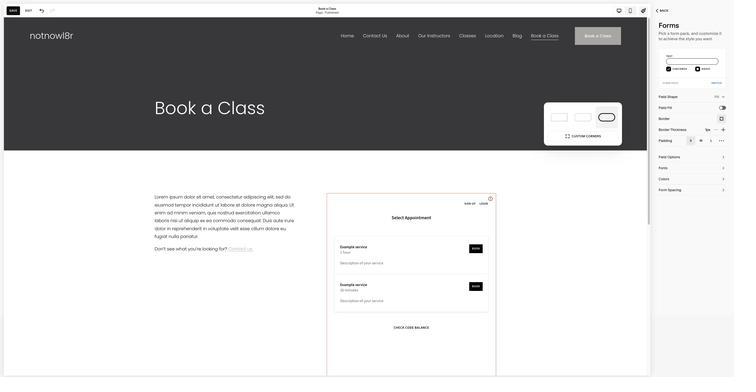 Task type: locate. For each thing, give the bounding box(es) containing it.
1 horizontal spatial a
[[327, 7, 328, 10]]

0 vertical spatial option group
[[718, 115, 727, 123]]

option group for border
[[718, 115, 727, 123]]

save
[[9, 9, 17, 12]]

l
[[711, 139, 713, 143]]

custom corners
[[572, 135, 602, 138]]

off
[[303, 369, 307, 373]]

website
[[322, 369, 334, 373]]

square image
[[551, 113, 568, 122]]

form down colors
[[659, 188, 668, 193]]

1 vertical spatial a
[[668, 31, 670, 36]]

field up fonts
[[659, 155, 667, 160]]

option group for padding
[[687, 137, 727, 145]]

spacing
[[669, 188, 682, 193]]

2 vertical spatial a
[[264, 369, 266, 373]]

exit button
[[23, 6, 35, 15]]

field left fill
[[659, 106, 667, 110]]

fonts button
[[659, 163, 727, 174]]

field left shape
[[659, 95, 667, 99]]

new
[[314, 369, 321, 373]]

2 border from the top
[[659, 128, 670, 132]]

form left pack
[[664, 82, 671, 85]]

11/22/2023.
[[415, 369, 433, 373]]

back button
[[651, 5, 675, 16]]

a inside book a class page · published
[[327, 7, 328, 10]]

form inside button
[[659, 188, 668, 193]]

save button
[[7, 6, 20, 15]]

a inside forms pick a form pack, and customize it to achieve the style you want.
[[668, 31, 670, 36]]

form for form spacing
[[659, 188, 668, 193]]

2 field from the top
[[659, 106, 667, 110]]

forms pick a form pack, and customize it to achieve the style you want.
[[659, 21, 723, 41]]

3 field from the top
[[659, 155, 667, 160]]

field for field options
[[659, 155, 667, 160]]

0 vertical spatial a
[[327, 7, 328, 10]]

0 horizontal spatial a
[[264, 369, 266, 373]]

border down field fill
[[659, 117, 671, 121]]

options
[[668, 155, 681, 160]]

form
[[671, 31, 680, 36]]

form
[[664, 82, 671, 85], [659, 188, 668, 193]]

1 vertical spatial option group
[[687, 137, 727, 145]]

a
[[327, 7, 328, 10], [668, 31, 670, 36], [264, 369, 266, 373]]

1 field from the top
[[659, 95, 667, 99]]

switch button
[[712, 78, 723, 89]]

border up padding
[[659, 128, 670, 132]]

border
[[659, 117, 671, 121], [659, 128, 670, 132]]

2 horizontal spatial a
[[668, 31, 670, 36]]

rounded rectangle image
[[575, 113, 592, 122]]

border for border thickness
[[659, 128, 670, 132]]

you
[[696, 36, 703, 41]]

tab list
[[614, 7, 637, 15]]

1 vertical spatial field
[[659, 106, 667, 110]]

field
[[659, 95, 667, 99], [659, 106, 667, 110], [659, 155, 667, 160]]

0 vertical spatial form
[[664, 82, 671, 85]]

for
[[258, 369, 263, 373]]

a right the for
[[264, 369, 266, 373]]

checkout.
[[386, 369, 402, 373]]

code
[[351, 369, 359, 373]]

option group down border thickness field
[[687, 137, 727, 145]]

corners
[[587, 135, 602, 138]]

page
[[316, 11, 323, 14]]

want.
[[704, 36, 714, 41]]

book
[[319, 7, 326, 10]]

form for form pack
[[664, 82, 671, 85]]

option group
[[718, 115, 727, 123], [687, 137, 727, 145]]

0 vertical spatial field
[[659, 95, 667, 99]]

1 border from the top
[[659, 117, 671, 121]]

a right book
[[327, 7, 328, 10]]

1 vertical spatial border
[[659, 128, 670, 132]]

it
[[720, 31, 723, 36]]

0 vertical spatial border
[[659, 117, 671, 121]]

a up achieve
[[668, 31, 670, 36]]

to
[[659, 36, 663, 41]]

border thickness
[[659, 128, 687, 132]]

book a class page · published
[[316, 7, 339, 14]]

field shape
[[659, 95, 679, 99]]

2 vertical spatial field
[[659, 155, 667, 160]]

None checkbox
[[721, 107, 723, 109]]

and
[[692, 31, 699, 36]]

field inside button
[[659, 155, 667, 160]]

a for for a limited time, take 20% off any new website plan. use code w11csave20 at checkout. expires 11/22/2023.
[[264, 369, 266, 373]]

option group down pill
[[718, 115, 727, 123]]

field options button
[[659, 152, 727, 163]]

1 vertical spatial form
[[659, 188, 668, 193]]

back
[[661, 9, 669, 12]]

s
[[691, 139, 693, 143]]

field fill
[[659, 106, 673, 110]]

option group containing s
[[687, 137, 727, 145]]

field for field fill
[[659, 106, 667, 110]]

field options
[[659, 155, 681, 160]]

fill
[[668, 106, 673, 110]]



Task type: describe. For each thing, give the bounding box(es) containing it.
at
[[382, 369, 385, 373]]

form pack
[[664, 82, 679, 85]]

pill
[[715, 95, 720, 99]]

take
[[287, 369, 294, 373]]

pack
[[672, 82, 679, 85]]

pack,
[[681, 31, 691, 36]]

limited
[[267, 369, 278, 373]]

for a limited time, take 20% off any new website plan. use code w11csave20 at checkout. expires 11/22/2023.
[[258, 369, 434, 373]]

form spacing
[[659, 188, 682, 193]]

m
[[701, 139, 703, 143]]

style
[[687, 36, 695, 41]]

any
[[308, 369, 313, 373]]

padding
[[659, 139, 673, 143]]

published
[[325, 11, 339, 14]]

fonts
[[659, 166, 668, 171]]

expires
[[402, 369, 414, 373]]

colors button
[[659, 174, 727, 185]]

customize
[[700, 31, 719, 36]]

pill image
[[599, 113, 616, 122]]

Border Thickness field
[[695, 125, 711, 135]]

·
[[324, 11, 325, 14]]

custom corners button
[[549, 131, 619, 142]]

colors
[[659, 177, 670, 182]]

a for book a class page · published
[[327, 7, 328, 10]]

time,
[[278, 369, 286, 373]]

thickness
[[671, 128, 687, 132]]

border for border
[[659, 117, 671, 121]]

w11csave20
[[360, 369, 381, 373]]

plan.
[[335, 369, 343, 373]]

class
[[329, 7, 337, 10]]

field for field shape
[[659, 95, 667, 99]]

forms
[[659, 21, 680, 30]]

use
[[344, 369, 350, 373]]

the
[[680, 36, 686, 41]]

custom
[[572, 135, 586, 138]]

exit
[[25, 9, 32, 12]]

shape
[[668, 95, 679, 99]]

achieve
[[664, 36, 679, 41]]

form spacing button
[[659, 185, 727, 196]]

pick
[[659, 31, 667, 36]]

20%
[[295, 369, 302, 373]]

switch
[[712, 82, 723, 85]]



Task type: vqa. For each thing, say whether or not it's contained in the screenshot.
quick
no



